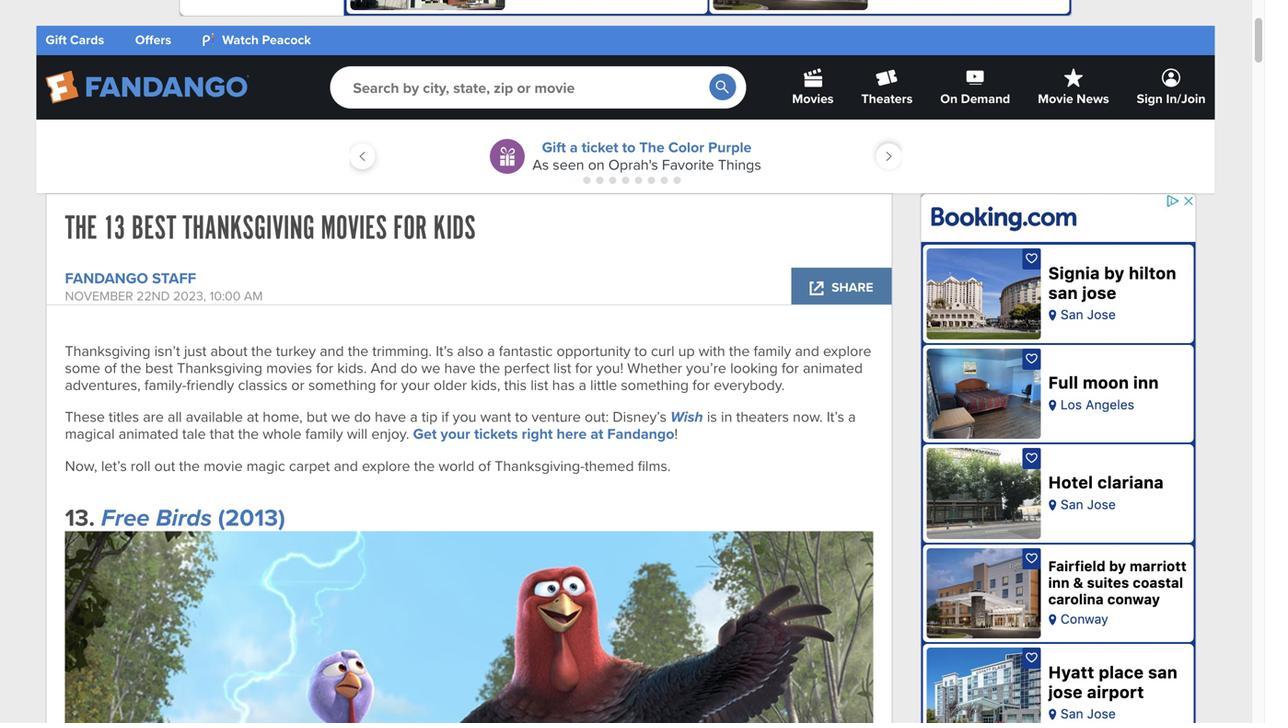 Task type: vqa. For each thing, say whether or not it's contained in the screenshot.
the '13. Free Birds (2013)'
yes



Task type: locate. For each thing, give the bounding box(es) containing it.
2 vertical spatial to
[[515, 406, 528, 427]]

1 horizontal spatial explore
[[823, 340, 872, 361]]

whether
[[627, 357, 682, 378]]

in
[[721, 406, 732, 427]]

0 vertical spatial your
[[401, 374, 430, 395]]

to right ticket
[[622, 136, 636, 158]]

it's left also
[[436, 340, 453, 361]]

family
[[754, 340, 791, 361], [305, 423, 343, 444]]

movies left "for" on the top of page
[[321, 209, 387, 248]]

it's right now.
[[827, 406, 844, 427]]

with
[[699, 340, 725, 361]]

world
[[439, 456, 475, 477]]

staff
[[152, 268, 196, 290]]

it's
[[436, 340, 453, 361], [827, 406, 844, 427]]

gift
[[46, 30, 67, 49], [542, 136, 566, 158]]

0 horizontal spatial the
[[65, 209, 97, 248]]

0 horizontal spatial it's
[[436, 340, 453, 361]]

the right that
[[238, 423, 259, 444]]

gift left on
[[542, 136, 566, 158]]

0 vertical spatial fandango
[[65, 268, 148, 290]]

fantastic
[[499, 340, 553, 361]]

movies left theaters
[[792, 89, 834, 108]]

the inside gift a ticket to the color purple as seen on oprah's favorite things
[[639, 136, 665, 158]]

and right looking
[[795, 340, 819, 361]]

0 vertical spatial animated
[[803, 357, 863, 378]]

fandango down 13
[[65, 268, 148, 290]]

0 horizontal spatial of
[[104, 357, 117, 378]]

gift for a
[[542, 136, 566, 158]]

is in theaters now. it's a magical animated tale that the whole family will enjoy.
[[65, 406, 856, 444]]

your inside thanksgiving isn't just about the turkey and the trimming. it's also a fantastic opportunity to curl up with the family and explore some of the best thanksgiving movies for kids. and do we have the perfect list for you! whether you're looking for animated adventures, family-friendly classics or something for your older kids, this list has a little something for everybody.
[[401, 374, 430, 395]]

0 vertical spatial the
[[639, 136, 665, 158]]

1 vertical spatial explore
[[362, 456, 410, 477]]

best
[[132, 209, 176, 248]]

something down curl
[[621, 374, 689, 395]]

thanksgiving isn't just about the turkey and the trimming. it's also a fantastic opportunity to curl up with the family and explore some of the best thanksgiving movies for kids. and do we have the perfect list for you! whether you're looking for animated adventures, family-friendly classics or something for your older kids, this list has a little something for everybody.
[[65, 340, 872, 395]]

have inside thanksgiving isn't just about the turkey and the trimming. it's also a fantastic opportunity to curl up with the family and explore some of the best thanksgiving movies for kids. and do we have the perfect list for you! whether you're looking for animated adventures, family-friendly classics or something for your older kids, this list has a little something for everybody.
[[444, 357, 476, 378]]

for
[[316, 357, 333, 378], [575, 357, 593, 378], [782, 357, 799, 378], [380, 374, 397, 395], [693, 374, 710, 395]]

0 horizontal spatial movies
[[321, 209, 387, 248]]

offer icon image
[[490, 139, 525, 174]]

1 vertical spatial family
[[305, 423, 343, 444]]

to left curl
[[634, 340, 647, 361]]

1 horizontal spatial of
[[478, 456, 491, 477]]

also
[[457, 340, 484, 361]]

of right some
[[104, 357, 117, 378]]

1 vertical spatial to
[[634, 340, 647, 361]]

1 horizontal spatial movies
[[792, 89, 834, 108]]

a
[[570, 136, 578, 158], [487, 340, 495, 361], [579, 374, 587, 395], [410, 406, 418, 427], [848, 406, 856, 427]]

0 vertical spatial we
[[421, 357, 441, 378]]

looking
[[730, 357, 778, 378]]

0 horizontal spatial at
[[247, 406, 259, 427]]

family left will
[[305, 423, 343, 444]]

to right the want
[[515, 406, 528, 427]]

titles
[[109, 406, 139, 427]]

for left you!
[[575, 357, 593, 378]]

we
[[421, 357, 441, 378], [331, 406, 350, 427]]

0 horizontal spatial family
[[305, 423, 343, 444]]

list right 'this'
[[531, 374, 548, 395]]

animated inside thanksgiving isn't just about the turkey and the trimming. it's also a fantastic opportunity to curl up with the family and explore some of the best thanksgiving movies for kids. and do we have the perfect list for you! whether you're looking for animated adventures, family-friendly classics or something for your older kids, this list has a little something for everybody.
[[803, 357, 863, 378]]

theaters
[[736, 406, 789, 427]]

sign in/join link
[[1137, 55, 1206, 120]]

2023,
[[173, 287, 206, 305]]

a inside gift a ticket to the color purple as seen on oprah's favorite things
[[570, 136, 578, 158]]

advertisement region
[[179, 0, 1072, 17], [920, 193, 1197, 724]]

family up everybody.
[[754, 340, 791, 361]]

now,
[[65, 456, 97, 477]]

1 vertical spatial we
[[331, 406, 350, 427]]

of right world
[[478, 456, 491, 477]]

0 horizontal spatial explore
[[362, 456, 410, 477]]

None search field
[[330, 66, 746, 109]]

something
[[308, 374, 376, 395], [621, 374, 689, 395]]

0 vertical spatial it's
[[436, 340, 453, 361]]

right
[[522, 423, 553, 445]]

1 horizontal spatial we
[[421, 357, 441, 378]]

0 horizontal spatial gift
[[46, 30, 67, 49]]

a right now.
[[848, 406, 856, 427]]

at left home,
[[247, 406, 259, 427]]

animated up the roll
[[119, 423, 178, 444]]

1 vertical spatial do
[[354, 406, 371, 427]]

seen
[[553, 154, 584, 175]]

the left 13
[[65, 209, 97, 248]]

at inside 'these titles are all available at home, but we do have a tip if you want to venture out: disney's wish'
[[247, 406, 259, 427]]

13
[[103, 209, 126, 248]]

have up you
[[444, 357, 476, 378]]

movie
[[1038, 89, 1073, 108]]

trimming.
[[372, 340, 432, 361]]

up
[[678, 340, 695, 361]]

do
[[401, 357, 418, 378], [354, 406, 371, 427]]

animated up now.
[[803, 357, 863, 378]]

wish
[[670, 406, 703, 428]]

0 vertical spatial family
[[754, 340, 791, 361]]

we inside 'these titles are all available at home, but we do have a tip if you want to venture out: disney's wish'
[[331, 406, 350, 427]]

0 vertical spatial gift
[[46, 30, 67, 49]]

purple
[[708, 136, 752, 158]]

we right the but
[[331, 406, 350, 427]]

just
[[184, 340, 207, 361]]

these
[[65, 406, 105, 427]]

disney's
[[613, 406, 667, 427]]

1 horizontal spatial it's
[[827, 406, 844, 427]]

at for available
[[247, 406, 259, 427]]

the left color
[[639, 136, 665, 158]]

1 horizontal spatial family
[[754, 340, 791, 361]]

available
[[186, 406, 243, 427]]

the right about on the top of page
[[251, 340, 272, 361]]

and
[[320, 340, 344, 361], [795, 340, 819, 361], [334, 456, 358, 477]]

1 horizontal spatial do
[[401, 357, 418, 378]]

magical
[[65, 423, 115, 444]]

0 horizontal spatial have
[[375, 406, 406, 427]]

0 horizontal spatial animated
[[119, 423, 178, 444]]

1 horizontal spatial have
[[444, 357, 476, 378]]

you
[[453, 406, 477, 427]]

a left tip
[[410, 406, 418, 427]]

something up the but
[[308, 374, 376, 395]]

is
[[707, 406, 717, 427]]

1 vertical spatial have
[[375, 406, 406, 427]]

your up tip
[[401, 374, 430, 395]]

0 vertical spatial explore
[[823, 340, 872, 361]]

movies
[[266, 357, 312, 378]]

movie
[[204, 456, 243, 477]]

on
[[588, 154, 605, 175]]

list right perfect
[[554, 357, 571, 378]]

tale
[[182, 423, 206, 444]]

get your tickets right here at fandango link
[[413, 423, 675, 445]]

for left kids.
[[316, 357, 333, 378]]

best
[[145, 357, 173, 378]]

0 vertical spatial of
[[104, 357, 117, 378]]

fandango up films.
[[607, 423, 675, 445]]

0 vertical spatial advertisement region
[[179, 0, 1072, 17]]

explore down "share"
[[823, 340, 872, 361]]

1 horizontal spatial animated
[[803, 357, 863, 378]]

gift for cards
[[46, 30, 67, 49]]

1 horizontal spatial at
[[591, 423, 604, 445]]

0 horizontal spatial do
[[354, 406, 371, 427]]

the down get
[[414, 456, 435, 477]]

1 vertical spatial gift
[[542, 136, 566, 158]]

0 horizontal spatial we
[[331, 406, 350, 427]]

and right turkey
[[320, 340, 344, 361]]

and down will
[[334, 456, 358, 477]]

1 horizontal spatial fandango
[[607, 423, 675, 445]]

peacock
[[262, 30, 311, 49]]

0 horizontal spatial fandango
[[65, 268, 148, 290]]

to inside gift a ticket to the color purple as seen on oprah's favorite things
[[622, 136, 636, 158]]

gift left cards
[[46, 30, 67, 49]]

your right get
[[441, 423, 470, 445]]

watch peacock link
[[202, 30, 311, 49]]

do left enjoy.
[[354, 406, 371, 427]]

we left also
[[421, 357, 441, 378]]

1 vertical spatial it's
[[827, 406, 844, 427]]

free birds image
[[65, 532, 873, 724]]

0 vertical spatial have
[[444, 357, 476, 378]]

tip
[[422, 406, 438, 427]]

films.
[[638, 456, 671, 477]]

select a slide to show tab list
[[36, 173, 1215, 187]]

gift inside gift a ticket to the color purple as seen on oprah's favorite things
[[542, 136, 566, 158]]

!
[[675, 423, 678, 444]]

do right and
[[401, 357, 418, 378]]

family inside is in theaters now. it's a magical animated tale that the whole family will enjoy.
[[305, 423, 343, 444]]

1 horizontal spatial something
[[621, 374, 689, 395]]

explore inside thanksgiving isn't just about the turkey and the trimming. it's also a fantastic opportunity to curl up with the family and explore some of the best thanksgiving movies for kids. and do we have the perfect list for you! whether you're looking for animated adventures, family-friendly classics or something for your older kids, this list has a little something for everybody.
[[823, 340, 872, 361]]

a left ticket
[[570, 136, 578, 158]]

turkey
[[276, 340, 316, 361]]

have right will
[[375, 406, 406, 427]]

thanksgiving up available
[[177, 357, 262, 378]]

explore down enjoy.
[[362, 456, 410, 477]]

1 horizontal spatial the
[[639, 136, 665, 158]]

to inside 'these titles are all available at home, but we do have a tip if you want to venture out: disney's wish'
[[515, 406, 528, 427]]

gift cards
[[46, 30, 104, 49]]

you!
[[596, 357, 624, 378]]

0 horizontal spatial something
[[308, 374, 376, 395]]

1 horizontal spatial gift
[[542, 136, 566, 158]]

offers
[[135, 30, 171, 49]]

gift a ticket to the color purple as seen on oprah's favorite things
[[532, 136, 761, 175]]

thanksgiving
[[182, 209, 315, 248], [65, 340, 151, 361], [177, 357, 262, 378]]

little
[[590, 374, 617, 395]]

the
[[251, 340, 272, 361], [348, 340, 369, 361], [729, 340, 750, 361], [121, 357, 141, 378], [480, 357, 500, 378], [238, 423, 259, 444], [179, 456, 200, 477], [414, 456, 435, 477]]

has
[[552, 374, 575, 395]]

thanksgiving up adventures,
[[65, 340, 151, 361]]

in/join
[[1166, 89, 1206, 108]]

1 horizontal spatial your
[[441, 423, 470, 445]]

to inside thanksgiving isn't just about the turkey and the trimming. it's also a fantastic opportunity to curl up with the family and explore some of the best thanksgiving movies for kids. and do we have the perfect list for you! whether you're looking for animated adventures, family-friendly classics or something for your older kids, this list has a little something for everybody.
[[634, 340, 647, 361]]

1 vertical spatial advertisement region
[[920, 193, 1197, 724]]

0 vertical spatial do
[[401, 357, 418, 378]]

watch
[[222, 30, 259, 49]]

0 horizontal spatial list
[[531, 374, 548, 395]]

at right here
[[591, 423, 604, 445]]

0 horizontal spatial your
[[401, 374, 430, 395]]

list
[[554, 357, 571, 378], [531, 374, 548, 395]]

0 vertical spatial to
[[622, 136, 636, 158]]

1 vertical spatial of
[[478, 456, 491, 477]]

magic
[[247, 456, 285, 477]]

1 vertical spatial animated
[[119, 423, 178, 444]]



Task type: describe. For each thing, give the bounding box(es) containing it.
on
[[940, 89, 958, 108]]

classics
[[238, 374, 288, 395]]

offers link
[[135, 30, 171, 49]]

at for here
[[591, 423, 604, 445]]

on demand
[[940, 89, 1010, 108]]

animated inside is in theaters now. it's a magical animated tale that the whole family will enjoy.
[[119, 423, 178, 444]]

thanksgiving-
[[495, 456, 585, 477]]

cards
[[70, 30, 104, 49]]

friendly
[[186, 374, 234, 395]]

for up 'these titles are all available at home, but we do have a tip if you want to venture out: disney's wish' at the bottom of page
[[380, 374, 397, 395]]

color
[[668, 136, 704, 158]]

out
[[154, 456, 175, 477]]

a right the has
[[579, 374, 587, 395]]

kids,
[[471, 374, 500, 395]]

for right looking
[[782, 357, 799, 378]]

a right also
[[487, 340, 495, 361]]

now.
[[793, 406, 823, 427]]

thanksgiving up am
[[182, 209, 315, 248]]

theaters link
[[861, 55, 913, 120]]

the right with
[[729, 340, 750, 361]]

1 vertical spatial movies
[[321, 209, 387, 248]]

and
[[371, 357, 397, 378]]

movie news link
[[1038, 55, 1109, 120]]

for up is
[[693, 374, 710, 395]]

perfect
[[504, 357, 550, 378]]

the left best
[[121, 357, 141, 378]]

13.
[[65, 500, 95, 535]]

13. free birds (2013)
[[65, 500, 285, 535]]

1 something from the left
[[308, 374, 376, 395]]

for
[[393, 209, 427, 248]]

tickets
[[474, 423, 518, 445]]

carpet
[[289, 456, 330, 477]]

fandango staff november 22nd 2023, 10:00 am
[[65, 268, 263, 305]]

fandango staff link
[[65, 268, 196, 290]]

a inside 'these titles are all available at home, but we do have a tip if you want to venture out: disney's wish'
[[410, 406, 418, 427]]

here
[[557, 423, 587, 445]]

roll
[[131, 456, 151, 477]]

Search by city, state, zip or movie text field
[[330, 66, 746, 109]]

are
[[143, 406, 164, 427]]

1 vertical spatial fandango
[[607, 423, 675, 445]]

1 horizontal spatial list
[[554, 357, 571, 378]]

gift cards link
[[46, 30, 104, 49]]

about
[[210, 340, 248, 361]]

free
[[101, 500, 150, 535]]

have inside 'these titles are all available at home, but we do have a tip if you want to venture out: disney's wish'
[[375, 406, 406, 427]]

family inside thanksgiving isn't just about the turkey and the trimming. it's also a fantastic opportunity to curl up with the family and explore some of the best thanksgiving movies for kids. and do we have the perfect list for you! whether you're looking for animated adventures, family-friendly classics or something for your older kids, this list has a little something for everybody.
[[754, 340, 791, 361]]

theaters
[[861, 89, 913, 108]]

1 vertical spatial your
[[441, 423, 470, 445]]

the right out
[[179, 456, 200, 477]]

get
[[413, 423, 437, 445]]

a inside is in theaters now. it's a magical animated tale that the whole family will enjoy.
[[848, 406, 856, 427]]

family-
[[144, 374, 186, 395]]

1 vertical spatial the
[[65, 209, 97, 248]]

adventures,
[[65, 374, 141, 395]]

the inside is in theaters now. it's a magical animated tale that the whole family will enjoy.
[[238, 423, 259, 444]]

now, let's roll out the movie magic carpet and explore the world of thanksgiving-themed films.
[[65, 456, 671, 477]]

(2013)
[[218, 500, 285, 535]]

movies link
[[792, 55, 834, 120]]

or
[[291, 374, 305, 395]]

sign
[[1137, 89, 1163, 108]]

of inside thanksgiving isn't just about the turkey and the trimming. it's also a fantastic opportunity to curl up with the family and explore some of the best thanksgiving movies for kids. and do we have the perfect list for you! whether you're looking for animated adventures, family-friendly classics or something for your older kids, this list has a little something for everybody.
[[104, 357, 117, 378]]

the left 'this'
[[480, 357, 500, 378]]

do inside thanksgiving isn't just about the turkey and the trimming. it's also a fantastic opportunity to curl up with the family and explore some of the best thanksgiving movies for kids. and do we have the perfect list for you! whether you're looking for animated adventures, family-friendly classics or something for your older kids, this list has a little something for everybody.
[[401, 357, 418, 378]]

the left and
[[348, 340, 369, 361]]

kids
[[433, 209, 476, 248]]

sign in/join
[[1137, 89, 1206, 108]]

movie news
[[1038, 89, 1109, 108]]

want
[[480, 406, 511, 427]]

that
[[210, 423, 234, 444]]

themed
[[585, 456, 634, 477]]

10:00
[[210, 287, 241, 305]]

as
[[532, 154, 549, 175]]

2 something from the left
[[621, 374, 689, 395]]

out:
[[585, 406, 609, 427]]

curl
[[651, 340, 675, 361]]

fandango inside fandango staff november 22nd 2023, 10:00 am
[[65, 268, 148, 290]]

you're
[[686, 357, 727, 378]]

on demand link
[[940, 55, 1010, 120]]

wish link
[[670, 406, 703, 428]]

enjoy.
[[371, 423, 409, 444]]

kids.
[[337, 357, 367, 378]]

everybody.
[[714, 374, 785, 395]]

watch peacock
[[219, 30, 311, 49]]

some
[[65, 357, 100, 378]]

we inside thanksgiving isn't just about the turkey and the trimming. it's also a fantastic opportunity to curl up with the family and explore some of the best thanksgiving movies for kids. and do we have the perfect list for you! whether you're looking for animated adventures, family-friendly classics or something for your older kids, this list has a little something for everybody.
[[421, 357, 441, 378]]

it's inside thanksgiving isn't just about the turkey and the trimming. it's also a fantastic opportunity to curl up with the family and explore some of the best thanksgiving movies for kids. and do we have the perfect list for you! whether you're looking for animated adventures, family-friendly classics or something for your older kids, this list has a little something for everybody.
[[436, 340, 453, 361]]

gift a ticket to the color purple region
[[36, 120, 1215, 193]]

let's
[[101, 456, 127, 477]]

things
[[718, 154, 761, 175]]

ticket
[[582, 136, 618, 158]]

it's inside is in theaters now. it's a magical animated tale that the whole family will enjoy.
[[827, 406, 844, 427]]

demand
[[961, 89, 1010, 108]]

0 vertical spatial movies
[[792, 89, 834, 108]]

older
[[434, 374, 467, 395]]

do inside 'these titles are all available at home, but we do have a tip if you want to venture out: disney's wish'
[[354, 406, 371, 427]]

share
[[828, 278, 873, 297]]

all
[[168, 406, 182, 427]]

oprah's
[[608, 154, 658, 175]]

home,
[[263, 406, 303, 427]]

favorite
[[662, 154, 714, 175]]

but
[[307, 406, 327, 427]]

birds
[[156, 500, 212, 535]]



